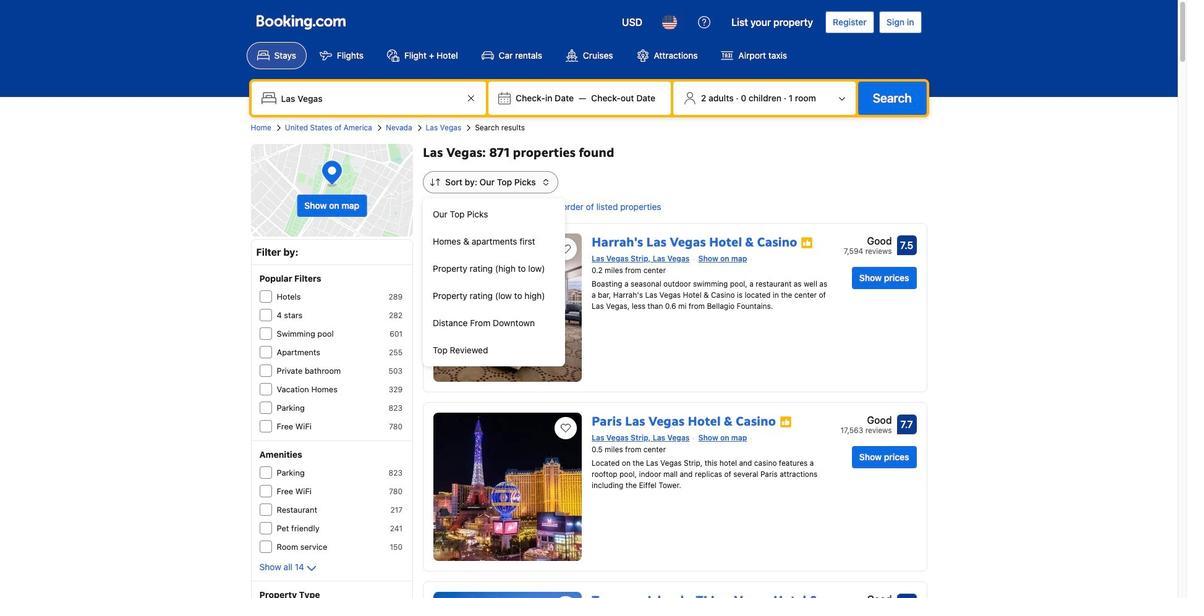 Task type: vqa. For each thing, say whether or not it's contained in the screenshot.
Search results updated. Las Vegas: 871 properties found. element
yes



Task type: locate. For each thing, give the bounding box(es) containing it.
search results updated. las vegas: 871 properties found. element
[[423, 144, 927, 161]]

this property is part of our preferred partner program. it's committed to providing excellent service and good value. it'll pay us a higher commission if you make a booking. image
[[780, 416, 792, 428], [780, 416, 792, 428]]

this property is part of our preferred partner program. it's committed to providing excellent service and good value. it'll pay us a higher commission if you make a booking. image
[[801, 237, 813, 249], [801, 237, 813, 249]]

paris las vegas hotel & casino image
[[433, 413, 582, 561]]



Task type: describe. For each thing, give the bounding box(es) containing it.
harrah's las vegas hotel & casino image
[[433, 234, 582, 382]]

Where are you going? field
[[276, 87, 464, 109]]

booking.com image
[[256, 15, 345, 30]]



